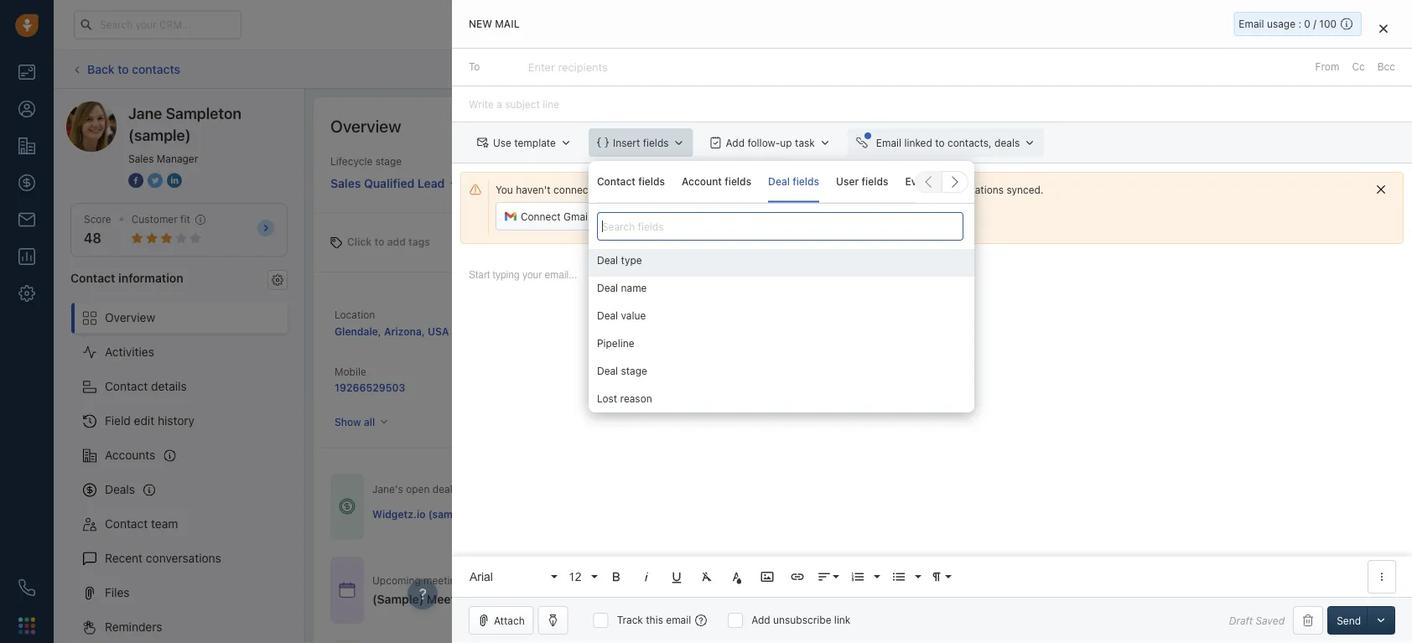 Task type: describe. For each thing, give the bounding box(es) containing it.
/ for negotiation / lost
[[1183, 179, 1187, 191]]

stage for deal stage
[[621, 365, 647, 377]]

1 vertical spatial email
[[666, 614, 691, 626]]

keep
[[889, 184, 911, 196]]

email usage : 0 / 100
[[1239, 18, 1337, 30]]

phone element
[[10, 571, 44, 605]]

contact for contact fields
[[597, 176, 636, 188]]

status
[[498, 156, 529, 167]]

details
[[151, 380, 187, 393]]

fields for contact fields
[[638, 176, 665, 188]]

value
[[621, 310, 646, 322]]

23:30
[[593, 574, 621, 586]]

2 2023 from the left
[[698, 574, 723, 586]]

:
[[1299, 18, 1302, 30]]

add for add follow-up task
[[726, 137, 745, 149]]

team
[[151, 517, 178, 531]]

gmail
[[564, 211, 591, 222]]

connect gmail button
[[496, 202, 600, 231]]

tags
[[409, 236, 430, 248]]

0 horizontal spatial the
[[610, 593, 629, 606]]

track this email
[[617, 614, 691, 626]]

send button
[[1328, 606, 1371, 635]]

deal for deal value
[[597, 310, 618, 322]]

to
[[469, 61, 480, 73]]

insert fields button
[[589, 128, 693, 157]]

widgetz.io (sample) link for jane's open deals
[[372, 507, 472, 522]]

different
[[683, 211, 724, 222]]

deals inside button
[[995, 137, 1020, 149]]

event fields link
[[905, 161, 962, 203]]

connect a different email button
[[607, 202, 761, 231]]

open
[[406, 484, 430, 495]]

owner
[[612, 366, 641, 378]]

00:00
[[737, 574, 766, 586]]

accounts for accounts widgetz.io (sample)
[[584, 307, 628, 319]]

jane sampleton (sample)
[[128, 104, 242, 144]]

48 button
[[84, 230, 101, 246]]

twitter circled image
[[148, 171, 163, 189]]

location glendale, arizona, usa
[[335, 309, 449, 337]]

text color image
[[730, 570, 745, 585]]

this
[[646, 614, 663, 626]]

sales manager
[[128, 153, 198, 164]]

widgetz.io inside accounts widgetz.io (sample)
[[584, 325, 637, 336]]

activities
[[105, 345, 154, 359]]

sampleton
[[166, 104, 242, 122]]

deal for deal type
[[597, 255, 618, 266]]

to inside button
[[935, 137, 945, 149]]

task
[[795, 137, 815, 149]]

1 horizontal spatial (sample)
[[428, 509, 472, 520]]

link
[[835, 614, 851, 626]]

deal name
[[597, 282, 647, 294]]

close image
[[1380, 23, 1388, 33]]

attach
[[494, 615, 525, 627]]

gary
[[584, 382, 607, 394]]

location
[[335, 309, 375, 320]]

sales inside sales owner gary orlando
[[584, 366, 609, 378]]

jane
[[128, 104, 162, 122]]

1 2023 from the left
[[541, 574, 565, 586]]

add deal button
[[1253, 55, 1329, 83]]

underline (⌘u) image
[[669, 570, 684, 585]]

crm.
[[774, 184, 799, 196]]

meeting
[[424, 574, 462, 586]]

click to add tags
[[347, 236, 430, 248]]

now
[[854, 184, 873, 196]]

italic (⌘i) image
[[639, 570, 654, 585]]

sales for sales manager
[[128, 153, 154, 164]]

follow-
[[748, 137, 780, 149]]

customize
[[1283, 120, 1333, 132]]

widgetz.io (sample) link for accounts
[[584, 325, 683, 336]]

final
[[484, 593, 509, 606]]

deal for deal fields
[[768, 176, 790, 188]]

fields for account fields
[[725, 176, 752, 188]]

widgetz.io (sample)
[[372, 509, 472, 520]]

more misc image
[[1375, 570, 1390, 585]]

at
[[725, 574, 735, 586]]

1 vertical spatial overview
[[105, 311, 155, 325]]

negotiation
[[1124, 179, 1181, 191]]

Enter recipients text field
[[528, 54, 611, 81]]

application containing arial
[[452, 252, 1413, 597]]

customer
[[131, 213, 178, 225]]

reminders
[[105, 620, 162, 634]]

user fields
[[836, 176, 889, 188]]

lost inside 'group'
[[597, 393, 617, 405]]

on
[[465, 574, 477, 586]]

type
[[621, 255, 642, 266]]

connect for connect a different email
[[632, 211, 672, 222]]

recent
[[105, 552, 143, 565]]

dialog containing arial
[[452, 0, 1413, 643]]

add deal
[[1279, 63, 1320, 75]]

insert fields
[[613, 137, 669, 149]]

deals
[[105, 483, 135, 497]]

customize overview button
[[1258, 114, 1387, 138]]

from
[[568, 574, 590, 586]]

add for add deal
[[1279, 63, 1297, 75]]

contact fields link
[[597, 161, 665, 203]]

linked
[[905, 137, 933, 149]]

name
[[621, 282, 647, 294]]

accounts for accounts
[[105, 448, 155, 462]]

Write a subject line text field
[[452, 87, 1413, 122]]

draft
[[1229, 615, 1253, 627]]

show
[[335, 416, 361, 428]]

deal value
[[597, 310, 646, 322]]

13
[[503, 574, 514, 586]]

from
[[1316, 61, 1340, 73]]

glendale,
[[335, 325, 381, 337]]

won / churned
[[1279, 179, 1351, 191]]

0 horizontal spatial qualified
[[364, 176, 415, 190]]

lifecycle
[[330, 156, 373, 167]]

interested link
[[795, 175, 943, 195]]

/ for won / churned
[[1304, 179, 1307, 191]]

email linked to contacts, deals
[[876, 137, 1020, 149]]

you haven't connected orlandogary85@gmail.com to the crm. connect it now to keep your conversations synced.
[[496, 184, 1044, 196]]

email for email usage : 0 / 100
[[1239, 18, 1265, 30]]

fields for deal fields
[[793, 176, 820, 188]]

user
[[836, 176, 859, 188]]

paragraph format image
[[929, 570, 944, 585]]

100
[[1320, 18, 1337, 30]]

0 horizontal spatial deals
[[433, 484, 458, 495]]

pipeline
[[597, 338, 635, 349]]

score
[[84, 213, 111, 225]]

back to contacts
[[87, 62, 180, 76]]

wed
[[636, 574, 657, 586]]

0 horizontal spatial widgetz.io
[[372, 509, 426, 520]]

add
[[387, 236, 406, 248]]

/ inside dialog
[[1314, 18, 1317, 30]]



Task type: locate. For each thing, give the bounding box(es) containing it.
the left the crm.
[[756, 184, 771, 196]]

email inside button
[[876, 137, 902, 149]]

add for add unsubscribe link
[[752, 614, 771, 626]]

mobile
[[335, 366, 366, 378]]

stage up sales qualified lead link
[[376, 156, 402, 167]]

email for email linked to contacts, deals
[[876, 137, 902, 149]]

1 horizontal spatial qualified
[[1000, 179, 1044, 191]]

use template button
[[469, 128, 580, 157]]

conversations down team
[[146, 552, 221, 565]]

new for new mail
[[469, 18, 492, 30]]

mon
[[480, 574, 500, 586]]

new inside new "link"
[[567, 179, 588, 191]]

glendale, arizona, usa link
[[335, 325, 449, 337]]

upcoming
[[372, 574, 421, 586]]

edit
[[134, 414, 155, 428]]

2 horizontal spatial sales
[[584, 366, 609, 378]]

1 horizontal spatial /
[[1304, 179, 1307, 191]]

accounts down deal name
[[584, 307, 628, 319]]

conversations
[[938, 184, 1004, 196], [146, 552, 221, 565]]

(sample) inside the jane sampleton (sample)
[[128, 126, 191, 144]]

contact team
[[105, 517, 178, 531]]

1 horizontal spatial add
[[752, 614, 771, 626]]

it
[[845, 184, 851, 196]]

0 vertical spatial conversations
[[938, 184, 1004, 196]]

2 horizontal spatial (sample)
[[639, 325, 683, 336]]

container_wx8msf4aqz5i3rn1 image down 15
[[658, 594, 669, 605]]

0 vertical spatial accounts
[[584, 307, 628, 319]]

-
[[476, 593, 481, 606]]

lost inside button
[[1189, 179, 1210, 191]]

0 vertical spatial deal
[[1300, 63, 1320, 75]]

1 horizontal spatial email
[[1239, 18, 1265, 30]]

1 vertical spatial new
[[567, 179, 588, 191]]

1 horizontal spatial connect
[[632, 211, 672, 222]]

(sample) for widgetz.io
[[639, 325, 683, 336]]

container_wx8msf4aqz5i3rn1 image left widgetz.io (sample)
[[339, 498, 356, 515]]

won / churned button
[[1239, 175, 1387, 195]]

lifecycle stage
[[330, 156, 402, 167]]

0 horizontal spatial email
[[666, 614, 691, 626]]

insert
[[613, 137, 640, 149]]

12 button
[[563, 560, 600, 594]]

deal stage
[[597, 365, 647, 377]]

sales qualified lead
[[330, 176, 445, 190]]

2 vertical spatial add
[[752, 614, 771, 626]]

0 vertical spatial deals
[[995, 137, 1020, 149]]

deal down 0
[[1300, 63, 1320, 75]]

1 horizontal spatial the
[[756, 184, 771, 196]]

dialog
[[452, 0, 1413, 643]]

email linked to contacts, deals button
[[848, 128, 1045, 157]]

widgetz.io (sample) link down open on the bottom left of page
[[372, 507, 472, 522]]

1 vertical spatial sales
[[330, 176, 361, 190]]

0 horizontal spatial sales
[[128, 153, 154, 164]]

2023 up discussion
[[541, 574, 565, 586]]

add left from
[[1279, 63, 1297, 75]]

negotiation / lost link
[[1091, 175, 1239, 195]]

0 vertical spatial email
[[726, 211, 752, 222]]

1 horizontal spatial widgetz.io (sample) link
[[584, 325, 683, 336]]

connect gmail
[[521, 211, 591, 222]]

new link
[[498, 175, 646, 196]]

0 horizontal spatial connect
[[521, 211, 561, 222]]

you
[[496, 184, 513, 196]]

1 horizontal spatial overview
[[330, 116, 401, 135]]

orlando
[[610, 382, 649, 394]]

email right this
[[666, 614, 691, 626]]

accounts inside accounts widgetz.io (sample)
[[584, 307, 628, 319]]

arizona,
[[384, 325, 425, 337]]

/ right 0
[[1314, 18, 1317, 30]]

jane's
[[372, 484, 403, 495]]

Search your CRM... text field
[[74, 10, 242, 39]]

widgetz.io up pipeline
[[584, 325, 637, 336]]

0 vertical spatial new
[[469, 18, 492, 30]]

contacts,
[[948, 137, 992, 149]]

0 horizontal spatial deal
[[632, 593, 656, 606]]

1 vertical spatial stage
[[621, 365, 647, 377]]

1 horizontal spatial deals
[[995, 137, 1020, 149]]

(sample) inside accounts widgetz.io (sample)
[[639, 325, 683, 336]]

sales qualified lead link
[[330, 169, 459, 192]]

group containing deal type
[[589, 249, 975, 501]]

orlandogary85@gmail.com
[[607, 184, 740, 196]]

qualified
[[364, 176, 415, 190], [1000, 179, 1044, 191]]

1 vertical spatial deal
[[632, 593, 656, 606]]

email inside the connect a different email "button"
[[726, 211, 752, 222]]

/ right 'negotiation'
[[1183, 179, 1187, 191]]

new left mail
[[469, 18, 492, 30]]

arial button
[[464, 560, 559, 594]]

1 horizontal spatial deal
[[1300, 63, 1320, 75]]

contacted
[[700, 179, 751, 191]]

container_wx8msf4aqz5i3rn1 image left upcoming
[[339, 582, 356, 599]]

1 horizontal spatial conversations
[[938, 184, 1004, 196]]

1 vertical spatial add
[[726, 137, 745, 149]]

container_wx8msf4aqz5i3rn1 image
[[339, 498, 356, 515], [339, 582, 356, 599], [658, 594, 669, 605]]

sales up gary
[[584, 366, 609, 378]]

contact down the activities
[[105, 380, 148, 393]]

deal down up
[[768, 176, 790, 188]]

2023 left at
[[698, 574, 723, 586]]

up
[[780, 137, 792, 149]]

email
[[1239, 18, 1265, 30], [876, 137, 902, 149]]

19266529503 link
[[335, 382, 405, 394]]

connect
[[802, 184, 842, 196], [521, 211, 561, 222], [632, 211, 672, 222]]

1 nov, from the left
[[517, 574, 538, 586]]

stage
[[376, 156, 402, 167], [621, 365, 647, 377]]

insert image (⌘p) image
[[760, 570, 775, 585]]

fields inside dropdown button
[[643, 137, 669, 149]]

email down contacted
[[726, 211, 752, 222]]

lost right 'negotiation'
[[1189, 179, 1210, 191]]

/ right the won
[[1304, 179, 1307, 191]]

nov,
[[517, 574, 538, 586], [674, 574, 695, 586]]

/ inside button
[[1304, 179, 1307, 191]]

1 vertical spatial widgetz.io
[[372, 509, 426, 520]]

connect inside button
[[521, 211, 561, 222]]

new for new
[[567, 179, 588, 191]]

1 horizontal spatial accounts
[[584, 307, 628, 319]]

0 horizontal spatial overview
[[105, 311, 155, 325]]

stage up orlando
[[621, 365, 647, 377]]

1 horizontal spatial lost
[[1189, 179, 1210, 191]]

contact down the insert
[[597, 176, 636, 188]]

negotiation / lost button
[[1091, 175, 1239, 195]]

phone image
[[18, 580, 35, 596]]

deal left value
[[597, 310, 618, 322]]

fields for event fields
[[935, 176, 962, 188]]

connect inside "button"
[[632, 211, 672, 222]]

conversations right your
[[938, 184, 1004, 196]]

fields for user fields
[[862, 176, 889, 188]]

stage inside 'group'
[[621, 365, 647, 377]]

contact for contact team
[[105, 517, 148, 531]]

2 nov, from the left
[[674, 574, 695, 586]]

new up gmail on the left of the page
[[567, 179, 588, 191]]

0 vertical spatial add
[[1279, 63, 1297, 75]]

contact for contact details
[[105, 380, 148, 393]]

align image
[[817, 570, 832, 585]]

0 vertical spatial stage
[[376, 156, 402, 167]]

deal for deal stage
[[597, 365, 618, 377]]

stage for lifecycle stage
[[376, 156, 402, 167]]

deal left type
[[597, 255, 618, 266]]

new
[[469, 18, 492, 30], [567, 179, 588, 191]]

email left linked
[[876, 137, 902, 149]]

fields for insert fields
[[643, 137, 669, 149]]

1 vertical spatial widgetz.io (sample) link
[[372, 507, 472, 522]]

0 horizontal spatial /
[[1183, 179, 1187, 191]]

nov, right 13
[[517, 574, 538, 586]]

1 horizontal spatial widgetz.io
[[584, 325, 637, 336]]

0 horizontal spatial conversations
[[146, 552, 221, 565]]

connect a different email
[[632, 211, 752, 222]]

1 horizontal spatial sales
[[330, 176, 361, 190]]

unordered list image
[[892, 570, 907, 585]]

widgetz.io (sample) link
[[584, 325, 683, 336], [372, 507, 472, 522]]

nov, right 15
[[674, 574, 695, 586]]

freshworks switcher image
[[18, 618, 35, 634]]

48
[[84, 230, 101, 246]]

field edit history
[[105, 414, 195, 428]]

sales inside sales qualified lead link
[[330, 176, 361, 190]]

the down bold (⌘b) icon
[[610, 593, 629, 606]]

/
[[1314, 18, 1317, 30], [1183, 179, 1187, 191], [1304, 179, 1307, 191]]

2023
[[541, 574, 565, 586], [698, 574, 723, 586]]

0 horizontal spatial new
[[469, 18, 492, 30]]

widgetz.io (sample) link down value
[[584, 325, 683, 336]]

contact information
[[70, 271, 183, 285]]

the inside dialog
[[756, 184, 771, 196]]

0 horizontal spatial stage
[[376, 156, 402, 167]]

12
[[569, 570, 582, 583]]

deals right open on the bottom left of page
[[433, 484, 458, 495]]

clear formatting image
[[699, 570, 715, 585]]

customer fit
[[131, 213, 190, 225]]

1 vertical spatial deals
[[433, 484, 458, 495]]

2 vertical spatial sales
[[584, 366, 609, 378]]

draft saved
[[1229, 615, 1285, 627]]

connect down haven't
[[521, 211, 561, 222]]

0 horizontal spatial widgetz.io (sample) link
[[372, 507, 472, 522]]

connect left it
[[802, 184, 842, 196]]

0 vertical spatial email
[[1239, 18, 1265, 30]]

0 vertical spatial the
[[756, 184, 771, 196]]

sales down lifecycle
[[330, 176, 361, 190]]

connect left a
[[632, 211, 672, 222]]

conversations inside dialog
[[938, 184, 1004, 196]]

overview
[[330, 116, 401, 135], [105, 311, 155, 325]]

(sample) up sales manager
[[128, 126, 191, 144]]

(sample) down open on the bottom left of page
[[428, 509, 472, 520]]

0 vertical spatial widgetz.io
[[584, 325, 637, 336]]

deal fields
[[768, 176, 820, 188]]

jane's open deals
[[372, 484, 458, 495]]

saved
[[1256, 615, 1285, 627]]

lead
[[418, 176, 445, 190]]

haven't
[[516, 184, 551, 196]]

contact for contact information
[[70, 271, 115, 285]]

1 horizontal spatial stage
[[621, 365, 647, 377]]

1 horizontal spatial email
[[726, 211, 752, 222]]

add inside 'button'
[[1279, 63, 1297, 75]]

to
[[118, 62, 129, 76], [935, 137, 945, 149], [743, 184, 753, 196], [876, 184, 886, 196], [375, 236, 385, 248], [624, 574, 633, 586]]

(sample)
[[128, 126, 191, 144], [639, 325, 683, 336], [428, 509, 472, 520]]

contacts
[[132, 62, 180, 76]]

0 horizontal spatial add
[[726, 137, 745, 149]]

click
[[347, 236, 372, 248]]

1 vertical spatial the
[[610, 593, 629, 606]]

1 horizontal spatial new
[[567, 179, 588, 191]]

contact down "48"
[[70, 271, 115, 285]]

0 horizontal spatial lost
[[597, 393, 617, 405]]

0 vertical spatial (sample)
[[128, 126, 191, 144]]

/ inside button
[[1183, 179, 1187, 191]]

1 vertical spatial accounts
[[105, 448, 155, 462]]

fit
[[180, 213, 190, 225]]

0 vertical spatial lost
[[1189, 179, 1210, 191]]

linkedin circled image
[[167, 171, 182, 189]]

lost left reason
[[597, 393, 617, 405]]

1 vertical spatial lost
[[597, 393, 617, 405]]

account
[[682, 176, 722, 188]]

0 horizontal spatial accounts
[[105, 448, 155, 462]]

2 horizontal spatial connect
[[802, 184, 842, 196]]

2 horizontal spatial /
[[1314, 18, 1317, 30]]

fields
[[643, 137, 669, 149], [638, 176, 665, 188], [725, 176, 752, 188], [793, 176, 820, 188], [862, 176, 889, 188], [935, 176, 962, 188]]

widgetz.io down jane's
[[372, 509, 426, 520]]

group
[[589, 249, 975, 501]]

interested button
[[795, 175, 943, 195]]

bold (⌘b) image
[[609, 570, 624, 585]]

1 vertical spatial conversations
[[146, 552, 221, 565]]

0 vertical spatial sales
[[128, 153, 154, 164]]

2 vertical spatial (sample)
[[428, 509, 472, 520]]

1 horizontal spatial 2023
[[698, 574, 723, 586]]

(sample) down value
[[639, 325, 683, 336]]

(sample) for sampleton
[[128, 126, 191, 144]]

1 vertical spatial (sample)
[[639, 325, 683, 336]]

files
[[105, 586, 130, 600]]

add left follow- on the right top
[[726, 137, 745, 149]]

sales owner gary orlando
[[584, 366, 649, 394]]

0 horizontal spatial 2023
[[541, 574, 565, 586]]

ordered list image
[[850, 570, 866, 585]]

contact up recent
[[105, 517, 148, 531]]

usa
[[428, 325, 449, 337]]

1 horizontal spatial nov,
[[674, 574, 695, 586]]

Search fields search field
[[597, 212, 964, 241]]

deal left name
[[597, 282, 618, 294]]

0 horizontal spatial (sample)
[[128, 126, 191, 144]]

overview up lifecycle stage
[[330, 116, 401, 135]]

account fields link
[[682, 161, 752, 203]]

facebook circled image
[[128, 171, 143, 189]]

deal for deal name
[[597, 282, 618, 294]]

deal
[[1300, 63, 1320, 75], [632, 593, 656, 606]]

event
[[905, 176, 933, 188]]

won
[[1279, 179, 1301, 191]]

mail
[[495, 18, 520, 30]]

sales for sales qualified lead
[[330, 176, 361, 190]]

deal down wed
[[632, 593, 656, 606]]

0 horizontal spatial email
[[876, 137, 902, 149]]

insert link (⌘k) image
[[790, 570, 805, 585]]

sales up facebook circled icon
[[128, 153, 154, 164]]

synced.
[[1007, 184, 1044, 196]]

all
[[364, 416, 375, 428]]

overview up the activities
[[105, 311, 155, 325]]

back to contacts link
[[70, 56, 181, 82]]

1 vertical spatial email
[[876, 137, 902, 149]]

email
[[726, 211, 752, 222], [666, 614, 691, 626]]

contacted link
[[646, 175, 795, 196]]

0 horizontal spatial nov,
[[517, 574, 538, 586]]

deal inside 'button'
[[1300, 63, 1320, 75]]

0 vertical spatial overview
[[330, 116, 401, 135]]

contact fields
[[597, 176, 665, 188]]

email image
[[1246, 18, 1258, 32]]

mng settings image
[[272, 274, 284, 286]]

application
[[452, 252, 1413, 597]]

deal type
[[597, 255, 642, 266]]

deals right contacts,
[[995, 137, 1020, 149]]

connect for connect gmail
[[521, 211, 561, 222]]

add down 00:00
[[752, 614, 771, 626]]

0 vertical spatial widgetz.io (sample) link
[[584, 325, 683, 336]]

2 horizontal spatial add
[[1279, 63, 1297, 75]]

accounts up deals
[[105, 448, 155, 462]]

email left usage
[[1239, 18, 1265, 30]]

deal up gary
[[597, 365, 618, 377]]



Task type: vqa. For each thing, say whether or not it's contained in the screenshot.
the rightmost the your
no



